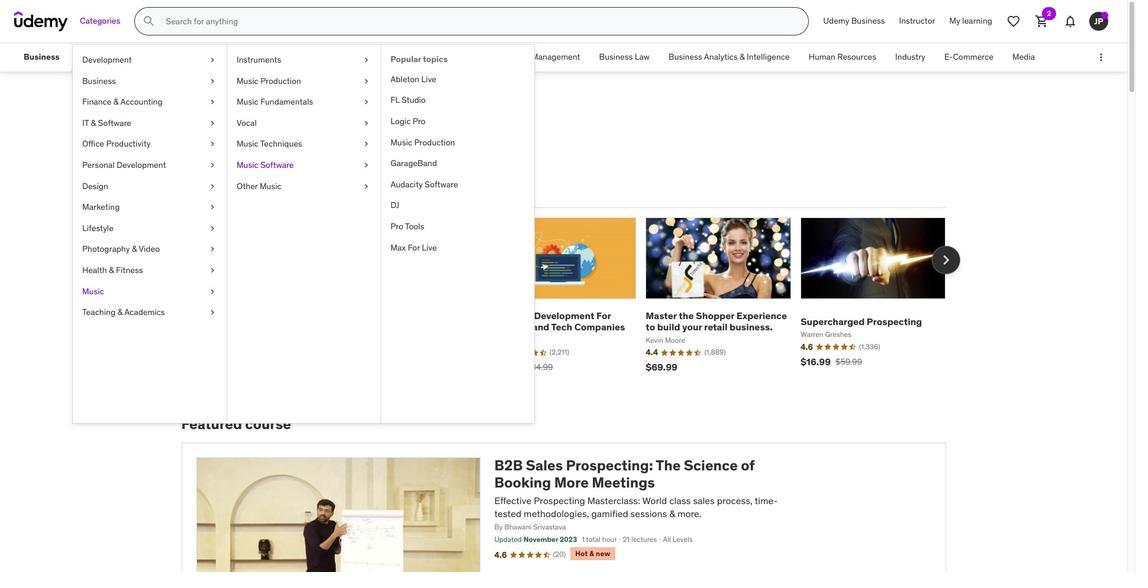 Task type: describe. For each thing, give the bounding box(es) containing it.
categories
[[80, 16, 120, 26]]

submit search image
[[142, 14, 156, 28]]

november
[[524, 536, 558, 545]]

operations link
[[434, 43, 493, 72]]

management link
[[241, 43, 308, 72]]

commerce
[[953, 52, 994, 62]]

my
[[950, 16, 961, 26]]

logic pro
[[391, 116, 426, 127]]

0 vertical spatial music production
[[237, 76, 301, 86]]

featured course
[[181, 416, 291, 434]]

xsmall image for development
[[208, 54, 217, 66]]

business left law
[[599, 52, 633, 62]]

music up other
[[237, 160, 259, 170]]

by
[[495, 523, 503, 532]]

and
[[533, 322, 550, 333]]

updated november 2023
[[495, 536, 577, 545]]

master the shopper experience to build your retail business. link
[[646, 310, 787, 333]]

0 vertical spatial development
[[82, 54, 132, 65]]

management inside project management link
[[532, 52, 580, 62]]

& for photography & video
[[132, 244, 137, 255]]

xsmall image for music software
[[362, 160, 371, 171]]

1
[[582, 536, 585, 545]]

business left analytics
[[669, 52, 702, 62]]

ableton live link
[[381, 69, 534, 90]]

sales
[[693, 495, 715, 507]]

max for live link
[[381, 238, 534, 259]]

health & fitness
[[82, 265, 143, 276]]

b2b
[[495, 457, 523, 475]]

management inside management link
[[250, 52, 299, 62]]

gamified
[[592, 508, 628, 520]]

xsmall image for finance & accounting
[[208, 97, 217, 108]]

video
[[139, 244, 160, 255]]

companies
[[575, 322, 625, 333]]

xsmall image for music
[[208, 286, 217, 298]]

health
[[82, 265, 107, 276]]

max for live
[[391, 242, 437, 253]]

human
[[809, 52, 836, 62]]

instructor link
[[892, 7, 943, 36]]

audacity
[[391, 179, 423, 190]]

1 horizontal spatial music production link
[[381, 132, 534, 153]]

prospecting inside carousel element
[[867, 316, 922, 328]]

xsmall image for music techniques
[[362, 139, 371, 150]]

e-
[[945, 52, 953, 62]]

0 vertical spatial courses
[[235, 99, 312, 124]]

project
[[503, 52, 530, 62]]

business law link
[[590, 43, 659, 72]]

resources
[[838, 52, 877, 62]]

human resources link
[[799, 43, 886, 72]]

xsmall image for office productivity
[[208, 139, 217, 150]]

startups
[[491, 322, 530, 333]]

fundamentals
[[261, 97, 313, 107]]

0 horizontal spatial business link
[[14, 43, 69, 72]]

meetings
[[592, 474, 655, 492]]

& for it & software
[[91, 118, 96, 128]]

supercharged
[[801, 316, 865, 328]]

office
[[82, 139, 104, 149]]

teaching & academics
[[82, 307, 165, 318]]

class
[[670, 495, 691, 507]]

most
[[184, 187, 206, 198]]

personal development
[[82, 160, 166, 170]]

e-commerce link
[[935, 43, 1003, 72]]

audacity software link
[[381, 174, 534, 196]]

pro tools
[[391, 221, 424, 232]]

lifestyle
[[82, 223, 114, 234]]

logic pro link
[[381, 111, 534, 132]]

music inside 'link'
[[237, 97, 259, 107]]

hot & new
[[575, 550, 611, 559]]

fitness
[[116, 265, 143, 276]]

0 vertical spatial music production link
[[227, 71, 381, 92]]

categories button
[[73, 7, 127, 36]]

other music link
[[227, 176, 381, 197]]

sessions
[[631, 508, 667, 520]]

live inside the ableton live link
[[421, 74, 437, 85]]

personal
[[82, 160, 115, 170]]

wishlist image
[[1007, 14, 1021, 28]]

business up finance
[[82, 76, 116, 86]]

0 horizontal spatial software
[[98, 118, 131, 128]]

xsmall image for other music
[[362, 181, 371, 192]]

my learning
[[950, 16, 993, 26]]

1 total hour
[[582, 536, 617, 545]]

for inside business development for startups and tech companies
[[597, 310, 611, 322]]

effective
[[495, 495, 532, 507]]

media link
[[1003, 43, 1045, 72]]

& for teaching & academics
[[117, 307, 123, 318]]

teaching & academics link
[[73, 303, 227, 324]]

most popular button
[[181, 179, 246, 207]]

retail
[[704, 322, 728, 333]]

office productivity link
[[73, 134, 227, 155]]

finance & accounting
[[82, 97, 163, 107]]

communication link
[[163, 43, 241, 72]]

& inside b2b sales prospecting: the science of booking more meetings effective prospecting masterclass: world class sales process, time- tested methodologies, gamified sessions & more. by bhawani srivastava
[[670, 508, 675, 520]]

strategy
[[393, 52, 424, 62]]

xsmall image for design
[[208, 181, 217, 192]]

music down health
[[82, 286, 104, 297]]

science
[[684, 457, 738, 475]]

music fundamentals
[[237, 97, 313, 107]]

trending button
[[255, 179, 300, 207]]

courses to get you started
[[181, 151, 360, 169]]

live inside max for live "link"
[[422, 242, 437, 253]]

sales inside b2b sales prospecting: the science of booking more meetings effective prospecting masterclass: world class sales process, time- tested methodologies, gamified sessions & more. by bhawani srivastava
[[526, 457, 563, 475]]

jp
[[1095, 16, 1104, 26]]

photography
[[82, 244, 130, 255]]

master
[[646, 310, 677, 322]]

entrepreneurship
[[89, 52, 154, 62]]

srivastava
[[533, 523, 566, 532]]

1 vertical spatial courses
[[181, 151, 237, 169]]

you have alerts image
[[1101, 12, 1109, 19]]

vocal link
[[227, 113, 381, 134]]

started
[[310, 151, 360, 169]]

project management link
[[493, 43, 590, 72]]

lectures
[[632, 536, 657, 545]]

xsmall image for lifestyle
[[208, 223, 217, 235]]

music software element
[[381, 45, 534, 424]]



Task type: locate. For each thing, give the bounding box(es) containing it.
1 vertical spatial development
[[117, 160, 166, 170]]

music down music software
[[260, 181, 282, 192]]

1 vertical spatial music production link
[[381, 132, 534, 153]]

academics
[[124, 307, 165, 318]]

prospecting inside b2b sales prospecting: the science of booking more meetings effective prospecting masterclass: world class sales process, time- tested methodologies, gamified sessions & more. by bhawani srivastava
[[534, 495, 585, 507]]

1 management from the left
[[250, 52, 299, 62]]

time-
[[755, 495, 778, 507]]

updated
[[495, 536, 522, 545]]

build
[[657, 322, 680, 333]]

xsmall image for music production
[[362, 76, 371, 87]]

music software
[[237, 160, 294, 170]]

to left "build"
[[646, 322, 655, 333]]

management up music fundamentals
[[250, 52, 299, 62]]

business link up accounting
[[73, 71, 227, 92]]

software
[[98, 118, 131, 128], [261, 160, 294, 170], [425, 179, 458, 190]]

2 management from the left
[[532, 52, 580, 62]]

1 vertical spatial to
[[646, 322, 655, 333]]

1 horizontal spatial pro
[[413, 116, 426, 127]]

1 horizontal spatial management
[[532, 52, 580, 62]]

& right health
[[109, 265, 114, 276]]

master the shopper experience to build your retail business.
[[646, 310, 787, 333]]

2 vertical spatial development
[[534, 310, 595, 322]]

1 vertical spatial production
[[414, 137, 455, 148]]

& inside 'business analytics & intelligence' link
[[740, 52, 745, 62]]

business development for startups and tech companies link
[[491, 310, 625, 333]]

trending
[[258, 187, 298, 198]]

0 vertical spatial prospecting
[[867, 316, 922, 328]]

xsmall image inside development link
[[208, 54, 217, 66]]

music production inside music software element
[[391, 137, 455, 148]]

& right analytics
[[740, 52, 745, 62]]

business analytics & intelligence link
[[659, 43, 799, 72]]

0 horizontal spatial pro
[[391, 221, 403, 232]]

xsmall image inside business link
[[208, 76, 217, 87]]

accounting
[[120, 97, 163, 107]]

& inside photography & video link
[[132, 244, 137, 255]]

business left 'popular'
[[357, 52, 391, 62]]

1 horizontal spatial production
[[414, 137, 455, 148]]

xsmall image left vocal
[[208, 118, 217, 129]]

2 horizontal spatial software
[[425, 179, 458, 190]]

udemy business
[[823, 16, 885, 26]]

music down vocal
[[237, 139, 259, 149]]

xsmall image for photography & video
[[208, 244, 217, 256]]

business development for startups and tech companies
[[491, 310, 625, 333]]

management
[[250, 52, 299, 62], [532, 52, 580, 62]]

& inside finance & accounting link
[[114, 97, 119, 107]]

fl studio link
[[381, 90, 534, 111]]

analytics
[[704, 52, 738, 62]]

xsmall image for music fundamentals
[[362, 97, 371, 108]]

your
[[683, 322, 702, 333]]

(20)
[[553, 550, 566, 559]]

xsmall image left the logic
[[362, 118, 371, 129]]

live down topics
[[421, 74, 437, 85]]

xsmall image inside photography & video link
[[208, 244, 217, 256]]

xsmall image for health & fitness
[[208, 265, 217, 277]]

business strategy
[[357, 52, 424, 62]]

0 vertical spatial sales
[[181, 99, 231, 124]]

shopping cart with 2 items image
[[1035, 14, 1049, 28]]

xsmall image down communication link
[[208, 76, 217, 87]]

music techniques link
[[227, 134, 381, 155]]

courses
[[235, 99, 312, 124], [181, 151, 237, 169]]

& for health & fitness
[[109, 265, 114, 276]]

xsmall image inside music link
[[208, 286, 217, 298]]

0 horizontal spatial music production
[[237, 76, 301, 86]]

1 horizontal spatial prospecting
[[867, 316, 922, 328]]

& inside it & software link
[[91, 118, 96, 128]]

pro right the logic
[[413, 116, 426, 127]]

photography & video
[[82, 244, 160, 255]]

development link
[[73, 50, 227, 71]]

supercharged prospecting link
[[801, 316, 922, 328]]

you
[[283, 151, 307, 169]]

my learning link
[[943, 7, 1000, 36]]

xsmall image inside it & software link
[[208, 118, 217, 129]]

business right udemy at the top of the page
[[852, 16, 885, 26]]

Search for anything text field
[[164, 11, 794, 31]]

0 horizontal spatial production
[[261, 76, 301, 86]]

xsmall image inside other music link
[[362, 181, 371, 192]]

1 vertical spatial prospecting
[[534, 495, 585, 507]]

xsmall image inside 'teaching & academics' link
[[208, 307, 217, 319]]

1 horizontal spatial to
[[646, 322, 655, 333]]

& right hot
[[590, 550, 594, 559]]

software for music techniques
[[261, 160, 294, 170]]

& for hot & new
[[590, 550, 594, 559]]

communication
[[173, 52, 231, 62]]

0 horizontal spatial for
[[408, 242, 420, 253]]

0 horizontal spatial sales
[[181, 99, 231, 124]]

xsmall image
[[208, 54, 217, 66], [208, 76, 217, 87], [362, 97, 371, 108], [208, 118, 217, 129], [362, 118, 371, 129], [362, 160, 371, 171], [208, 202, 217, 214], [208, 244, 217, 256]]

music fundamentals link
[[227, 92, 381, 113]]

xsmall image
[[362, 54, 371, 66], [362, 76, 371, 87], [208, 97, 217, 108], [208, 139, 217, 150], [362, 139, 371, 150], [208, 160, 217, 171], [208, 181, 217, 192], [362, 181, 371, 192], [208, 223, 217, 235], [208, 265, 217, 277], [208, 286, 217, 298], [208, 307, 217, 319]]

xsmall image inside finance & accounting link
[[208, 97, 217, 108]]

0 vertical spatial for
[[408, 242, 420, 253]]

development for personal
[[117, 160, 166, 170]]

2023
[[560, 536, 577, 545]]

music production up garageband
[[391, 137, 455, 148]]

sales
[[181, 99, 231, 124], [526, 457, 563, 475]]

2
[[1047, 9, 1052, 18]]

2 link
[[1028, 7, 1057, 36]]

& for finance & accounting
[[114, 97, 119, 107]]

1 horizontal spatial sales
[[526, 457, 563, 475]]

notifications image
[[1064, 14, 1078, 28]]

business left the arrow pointing to subcategory menu links icon
[[24, 52, 60, 62]]

1 horizontal spatial business link
[[73, 71, 227, 92]]

udemy business link
[[816, 7, 892, 36]]

business inside business development for startups and tech companies
[[491, 310, 532, 322]]

more subcategory menu links image
[[1096, 51, 1107, 63]]

experience
[[737, 310, 787, 322]]

business link
[[14, 43, 69, 72], [73, 71, 227, 92]]

business link down the udemy image
[[14, 43, 69, 72]]

law
[[635, 52, 650, 62]]

vocal
[[237, 118, 257, 128]]

0 horizontal spatial prospecting
[[534, 495, 585, 507]]

0 horizontal spatial music production link
[[227, 71, 381, 92]]

arrow pointing to subcategory menu links image
[[69, 43, 80, 72]]

music down the logic
[[391, 137, 412, 148]]

fl studio
[[391, 95, 426, 106]]

xsmall image down most popular button
[[208, 244, 217, 256]]

1 vertical spatial sales
[[526, 457, 563, 475]]

all levels
[[663, 536, 693, 545]]

sales courses
[[181, 99, 312, 124]]

finance & accounting link
[[73, 92, 227, 113]]

the
[[679, 310, 694, 322]]

xsmall image inside office productivity link
[[208, 139, 217, 150]]

xsmall image left instruments
[[208, 54, 217, 66]]

management right project
[[532, 52, 580, 62]]

xsmall image inside vocal link
[[362, 118, 371, 129]]

productivity
[[106, 139, 151, 149]]

to
[[240, 151, 254, 169], [646, 322, 655, 333]]

& left video
[[132, 244, 137, 255]]

music production link up the fundamentals
[[227, 71, 381, 92]]

jp link
[[1085, 7, 1113, 36]]

music techniques
[[237, 139, 302, 149]]

0 vertical spatial to
[[240, 151, 254, 169]]

of
[[741, 457, 755, 475]]

xsmall image inside design link
[[208, 181, 217, 192]]

production
[[261, 76, 301, 86], [414, 137, 455, 148]]

business
[[852, 16, 885, 26], [24, 52, 60, 62], [357, 52, 391, 62], [599, 52, 633, 62], [669, 52, 702, 62], [82, 76, 116, 86], [491, 310, 532, 322]]

xsmall image for personal development
[[208, 160, 217, 171]]

to inside master the shopper experience to build your retail business.
[[646, 322, 655, 333]]

music production link up audacity software link
[[381, 132, 534, 153]]

prospecting:
[[566, 457, 653, 475]]

0 vertical spatial pro
[[413, 116, 426, 127]]

0 horizontal spatial management
[[250, 52, 299, 62]]

1 vertical spatial for
[[597, 310, 611, 322]]

teaching
[[82, 307, 115, 318]]

1 horizontal spatial for
[[597, 310, 611, 322]]

industry link
[[886, 43, 935, 72]]

& right it
[[91, 118, 96, 128]]

xsmall image for marketing
[[208, 202, 217, 214]]

tested
[[495, 508, 522, 520]]

for right tech
[[597, 310, 611, 322]]

sales right b2b
[[526, 457, 563, 475]]

0 horizontal spatial to
[[240, 151, 254, 169]]

personal development link
[[73, 155, 227, 176]]

& right finance
[[114, 97, 119, 107]]

business.
[[730, 322, 773, 333]]

next image
[[937, 251, 956, 270]]

xsmall image left the "fl"
[[362, 97, 371, 108]]

topics
[[423, 54, 448, 65]]

all
[[663, 536, 671, 545]]

tools
[[405, 221, 424, 232]]

1 horizontal spatial music production
[[391, 137, 455, 148]]

music production link
[[227, 71, 381, 92], [381, 132, 534, 153]]

1 vertical spatial software
[[261, 160, 294, 170]]

music software link
[[227, 155, 381, 176]]

& inside health & fitness link
[[109, 265, 114, 276]]

music down instruments
[[237, 76, 259, 86]]

studio
[[402, 95, 426, 106]]

techniques
[[260, 139, 302, 149]]

0 vertical spatial production
[[261, 76, 301, 86]]

21
[[623, 536, 630, 545]]

xsmall image inside music fundamentals 'link'
[[362, 97, 371, 108]]

to left get
[[240, 151, 254, 169]]

production up garageband
[[414, 137, 455, 148]]

music production up music fundamentals
[[237, 76, 301, 86]]

for right max
[[408, 242, 420, 253]]

xsmall image inside personal development link
[[208, 160, 217, 171]]

& right teaching
[[117, 307, 123, 318]]

software up office productivity
[[98, 118, 131, 128]]

2 live from the top
[[422, 242, 437, 253]]

live down tools
[[422, 242, 437, 253]]

for inside max for live "link"
[[408, 242, 420, 253]]

xsmall image for it & software
[[208, 118, 217, 129]]

& inside 'teaching & academics' link
[[117, 307, 123, 318]]

tech
[[551, 322, 572, 333]]

sales left vocal
[[181, 99, 231, 124]]

for
[[408, 242, 420, 253], [597, 310, 611, 322]]

business left and
[[491, 310, 532, 322]]

marketing
[[82, 202, 120, 213]]

xsmall image inside instruments link
[[362, 54, 371, 66]]

xsmall image down most popular
[[208, 202, 217, 214]]

software down techniques
[[261, 160, 294, 170]]

development inside business development for startups and tech companies
[[534, 310, 595, 322]]

popular topics
[[391, 54, 448, 65]]

xsmall image right started
[[362, 160, 371, 171]]

2 vertical spatial software
[[425, 179, 458, 190]]

1 horizontal spatial software
[[261, 160, 294, 170]]

carousel element
[[181, 218, 960, 388]]

lifestyle link
[[73, 218, 227, 239]]

office productivity
[[82, 139, 151, 149]]

1 vertical spatial pro
[[391, 221, 403, 232]]

4.6
[[495, 550, 507, 561]]

1 vertical spatial music production
[[391, 137, 455, 148]]

xsmall image inside music techniques link
[[362, 139, 371, 150]]

production up music fundamentals
[[261, 76, 301, 86]]

0 vertical spatial software
[[98, 118, 131, 128]]

production inside music software element
[[414, 137, 455, 148]]

& down class
[[670, 508, 675, 520]]

udemy image
[[14, 11, 68, 31]]

get
[[257, 151, 280, 169]]

photography & video link
[[73, 239, 227, 260]]

1 live from the top
[[421, 74, 437, 85]]

pro left tools
[[391, 221, 403, 232]]

shopper
[[696, 310, 735, 322]]

xsmall image inside marketing link
[[208, 202, 217, 214]]

intelligence
[[747, 52, 790, 62]]

ableton
[[391, 74, 419, 85]]

more
[[554, 474, 589, 492]]

software down garageband link
[[425, 179, 458, 190]]

xsmall image for business
[[208, 76, 217, 87]]

xsmall image for instruments
[[362, 54, 371, 66]]

software for garageband
[[425, 179, 458, 190]]

xsmall image inside lifestyle link
[[208, 223, 217, 235]]

0 vertical spatial live
[[421, 74, 437, 85]]

xsmall image inside health & fitness link
[[208, 265, 217, 277]]

xsmall image for vocal
[[362, 118, 371, 129]]

xsmall image inside music software link
[[362, 160, 371, 171]]

development for business
[[534, 310, 595, 322]]

xsmall image for teaching & academics
[[208, 307, 217, 319]]

music up vocal
[[237, 97, 259, 107]]

pro
[[413, 116, 426, 127], [391, 221, 403, 232]]

1 vertical spatial live
[[422, 242, 437, 253]]



Task type: vqa. For each thing, say whether or not it's contained in the screenshot.
featured course on the bottom of the page
yes



